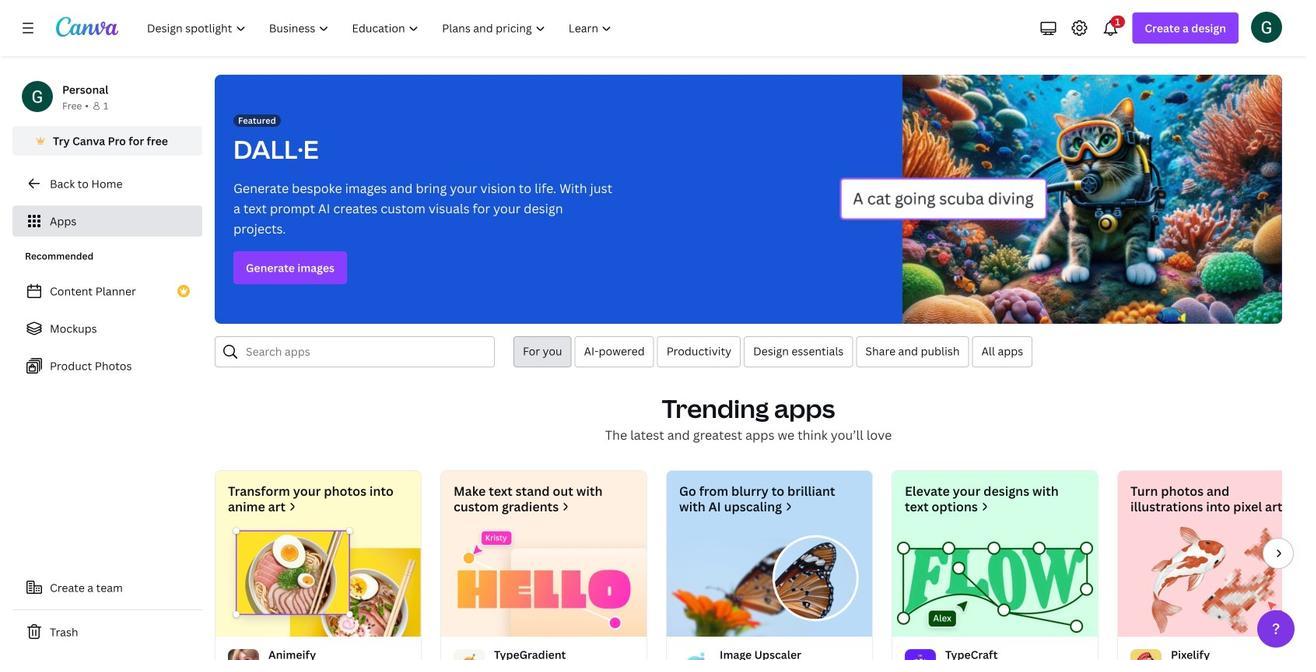Task type: locate. For each thing, give the bounding box(es) containing it.
an image with a cursor next to a text box containing the prompt "a cat going scuba diving" to generate an image. the generated image of a cat doing scuba diving is behind the text box. image
[[840, 75, 1283, 324]]

Input field to search for apps search field
[[246, 337, 485, 367]]

animeify image
[[216, 527, 421, 637]]

greg robinson image
[[1252, 11, 1283, 43]]

typecraft image
[[893, 527, 1099, 637]]

list
[[12, 276, 202, 381]]



Task type: describe. For each thing, give the bounding box(es) containing it.
top level navigation element
[[137, 12, 626, 44]]

image upscaler image
[[667, 527, 873, 637]]

pixelify image
[[1119, 527, 1308, 637]]

typegradient image
[[441, 527, 647, 637]]



Task type: vqa. For each thing, say whether or not it's contained in the screenshot.
Create a design's CREATE
no



